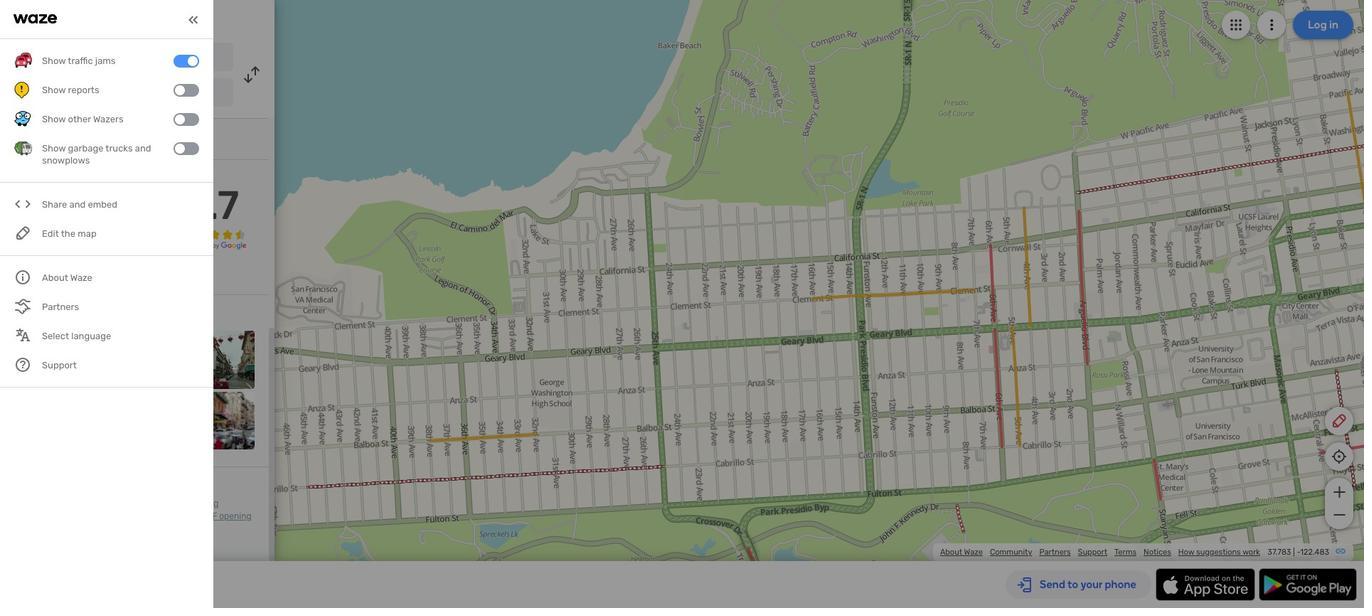 Task type: locate. For each thing, give the bounding box(es) containing it.
share and embed link
[[14, 190, 199, 219]]

current location image
[[14, 48, 31, 65]]

francisco
[[72, 52, 117, 64]]

community
[[990, 548, 1032, 557]]

opening
[[219, 511, 251, 521]]

chinatown, inside "chinatown, sf opening hours"
[[160, 511, 205, 521]]

1 horizontal spatial sf
[[207, 511, 217, 521]]

sf down driving
[[207, 511, 217, 521]]

0 vertical spatial san
[[52, 52, 70, 64]]

san
[[52, 52, 70, 64], [107, 89, 122, 99]]

image 1 of chinatown, sf image
[[14, 331, 72, 389]]

122.483
[[1300, 548, 1329, 557]]

sf for driving
[[179, 499, 189, 509]]

chinatown, sf driving directions
[[14, 499, 219, 521]]

link image
[[1335, 546, 1346, 557]]

directions up hours
[[14, 511, 54, 521]]

and
[[69, 199, 86, 210]]

1 vertical spatial sf
[[207, 511, 217, 521]]

sf left driving
[[179, 499, 189, 509]]

computer image
[[14, 128, 31, 145]]

embed
[[88, 199, 117, 210]]

chinatown, inside chinatown, sf driving directions
[[132, 499, 177, 509]]

driving
[[85, 11, 128, 27]]

chinatown
[[52, 87, 102, 100]]

sf inside chinatown, sf driving directions
[[179, 499, 189, 509]]

summary
[[50, 171, 93, 183]]

0 horizontal spatial sf
[[179, 499, 189, 509]]

chinatown, sf driving directions link
[[14, 499, 219, 521]]

chinatown, up "chinatown, sf opening hours"
[[132, 499, 177, 509]]

4.7
[[183, 182, 239, 229]]

directions up san francisco button
[[131, 11, 190, 27]]

waze
[[964, 548, 983, 557]]

1 horizontal spatial san
[[107, 89, 122, 99]]

san inside button
[[52, 52, 70, 64]]

0 vertical spatial sf
[[179, 499, 189, 509]]

chinatown,
[[132, 499, 177, 509], [160, 511, 205, 521]]

driving directions
[[85, 11, 190, 27]]

8 photos
[[14, 309, 55, 322]]

americanchinatown.com
[[43, 130, 157, 142]]

2 1
[[14, 224, 20, 247]]

sf inside "chinatown, sf opening hours"
[[207, 511, 217, 521]]

directions
[[131, 11, 190, 27], [14, 511, 54, 521]]

directions inside chinatown, sf driving directions
[[14, 511, 54, 521]]

0 vertical spatial chinatown,
[[132, 499, 177, 509]]

ca,
[[167, 89, 181, 99]]

support link
[[1078, 548, 1107, 557]]

sf
[[179, 499, 189, 509], [207, 511, 217, 521]]

terms link
[[1115, 548, 1137, 557]]

1 vertical spatial chinatown,
[[160, 511, 205, 521]]

san left francisco,
[[107, 89, 122, 99]]

1 vertical spatial directions
[[14, 511, 54, 521]]

image 4 of chinatown, sf image
[[197, 331, 255, 389]]

location image
[[14, 84, 31, 101]]

about waze community partners support terms notices how suggestions work
[[940, 548, 1260, 557]]

zoom in image
[[1330, 484, 1348, 501]]

1 vertical spatial san
[[107, 89, 122, 99]]

0 horizontal spatial directions
[[14, 511, 54, 521]]

code image
[[14, 196, 32, 214]]

0 horizontal spatial san
[[52, 52, 70, 64]]

0 vertical spatial directions
[[131, 11, 190, 27]]

san inside chinatown san francisco, ca, usa
[[107, 89, 122, 99]]

chinatown, for driving
[[132, 499, 177, 509]]

san left francisco
[[52, 52, 70, 64]]

chinatown, down driving
[[160, 511, 205, 521]]

2
[[14, 224, 20, 236]]

san francisco
[[52, 52, 117, 64]]

1
[[14, 235, 18, 247]]



Task type: vqa. For each thing, say whether or not it's contained in the screenshot.
2 1 on the top of page
yes



Task type: describe. For each thing, give the bounding box(es) containing it.
reviews
[[42, 270, 78, 282]]

|
[[1293, 548, 1295, 557]]

chinatown, for opening
[[160, 511, 205, 521]]

image 8 of chinatown, sf image
[[197, 392, 255, 450]]

usa
[[183, 89, 200, 99]]

37.783 | -122.483
[[1268, 548, 1329, 557]]

image 7 of chinatown, sf image
[[136, 392, 194, 450]]

1 horizontal spatial directions
[[131, 11, 190, 27]]

sf for opening
[[207, 511, 217, 521]]

5
[[14, 189, 20, 201]]

chinatown, sf opening hours
[[14, 511, 251, 534]]

image 6 of chinatown, sf image
[[75, 392, 133, 450]]

notices link
[[1144, 548, 1171, 557]]

zoom out image
[[1330, 506, 1348, 524]]

8
[[14, 309, 21, 322]]

partners
[[1040, 548, 1071, 557]]

francisco,
[[124, 89, 165, 99]]

photos
[[23, 309, 55, 322]]

5 4
[[14, 189, 20, 213]]

support
[[1078, 548, 1107, 557]]

notices
[[1144, 548, 1171, 557]]

-
[[1297, 548, 1300, 557]]

terms
[[1115, 548, 1137, 557]]

about waze link
[[940, 548, 983, 557]]

partners link
[[1040, 548, 1071, 557]]

image 5 of chinatown, sf image
[[14, 392, 72, 450]]

share and embed
[[42, 199, 117, 210]]

work
[[1243, 548, 1260, 557]]

hours
[[14, 524, 37, 534]]

about
[[940, 548, 962, 557]]

4
[[14, 201, 20, 213]]

show
[[14, 270, 40, 282]]

san francisco button
[[41, 43, 233, 71]]

37.783
[[1268, 548, 1291, 557]]

driving
[[191, 499, 219, 509]]

suggestions
[[1196, 548, 1241, 557]]

pencil image
[[1331, 413, 1348, 430]]

chinatown, sf opening hours link
[[14, 511, 251, 534]]

share
[[42, 199, 67, 210]]

how
[[1178, 548, 1195, 557]]

image 3 of chinatown, sf image
[[136, 331, 194, 389]]

show reviews
[[14, 270, 78, 282]]

review
[[14, 171, 47, 183]]

image 2 of chinatown, sf image
[[75, 331, 133, 389]]

review summary
[[14, 171, 93, 183]]

how suggestions work link
[[1178, 548, 1260, 557]]

chinatown san francisco, ca, usa
[[52, 87, 200, 100]]

community link
[[990, 548, 1032, 557]]



